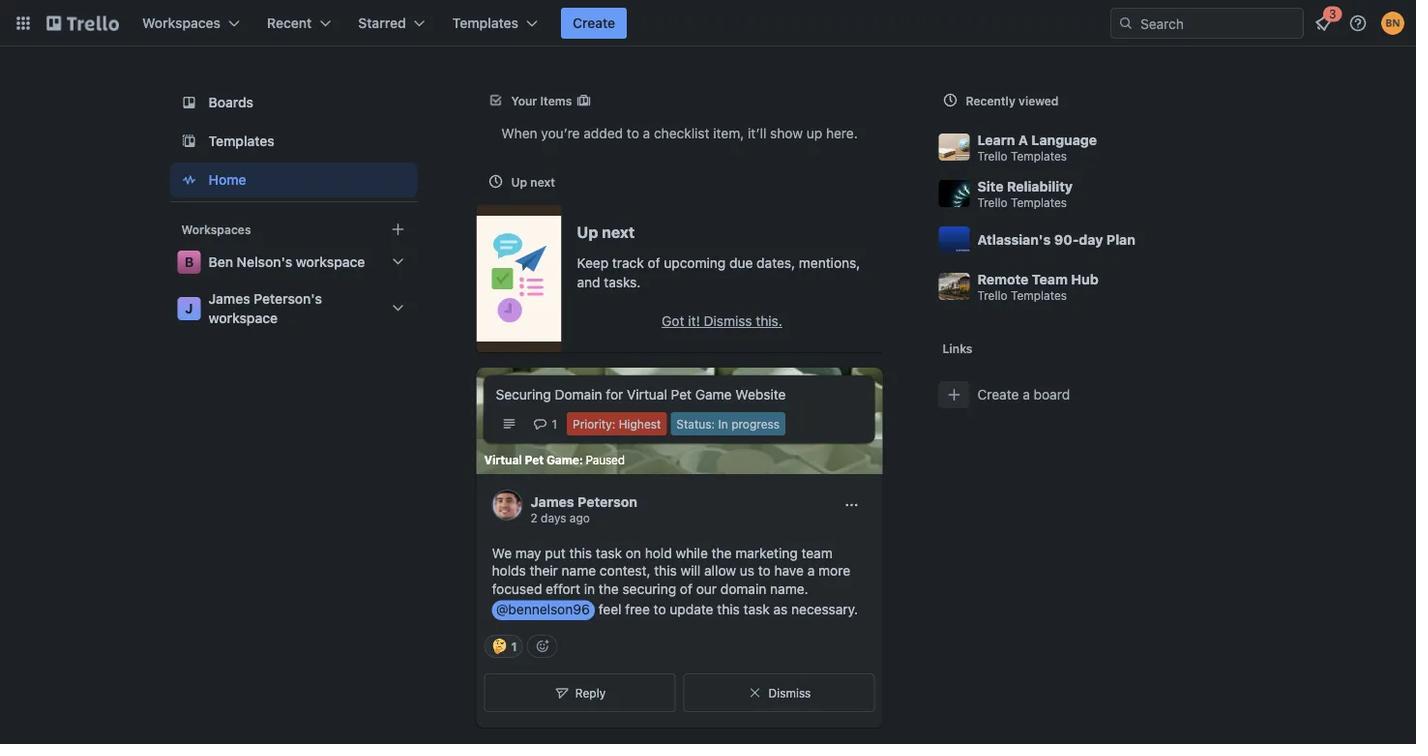 Task type: describe. For each thing, give the bounding box(es) containing it.
template board image
[[178, 130, 201, 153]]

on
[[626, 545, 641, 561]]

3 notifications image
[[1312, 12, 1335, 35]]

1 vertical spatial task
[[744, 601, 770, 617]]

back to home image
[[46, 8, 119, 39]]

peterson's
[[254, 291, 322, 307]]

board image
[[178, 91, 201, 114]]

upcoming
[[664, 255, 726, 271]]

1 horizontal spatial pet
[[671, 387, 692, 403]]

1 horizontal spatial virtual
[[627, 387, 668, 403]]

peterson
[[578, 493, 638, 509]]

search image
[[1119, 15, 1134, 31]]

b
[[185, 254, 194, 270]]

2 vertical spatial this
[[717, 601, 740, 617]]

holds
[[492, 563, 526, 579]]

name.
[[770, 581, 809, 597]]

we
[[492, 545, 512, 561]]

ben
[[209, 254, 233, 270]]

hub
[[1071, 271, 1099, 287]]

workspace for peterson's
[[209, 310, 278, 326]]

james for workspace
[[209, 291, 250, 307]]

team
[[802, 545, 833, 561]]

securing
[[623, 581, 676, 597]]

priority: highest
[[573, 417, 661, 431]]

add reaction image
[[527, 635, 558, 658]]

atlassian's 90-day plan
[[978, 232, 1136, 248]]

may
[[516, 545, 541, 561]]

james for 2
[[531, 493, 574, 509]]

2
[[531, 511, 538, 524]]

1 vertical spatial this
[[654, 563, 677, 579]]

tasks.
[[604, 274, 641, 290]]

it'll
[[748, 125, 767, 141]]

james peterson 2 days ago
[[531, 493, 638, 524]]

up
[[807, 125, 823, 141]]

due
[[730, 255, 753, 271]]

keep
[[577, 255, 609, 271]]

0 horizontal spatial 1
[[511, 640, 517, 653]]

create for create
[[573, 15, 616, 31]]

as
[[774, 601, 788, 617]]

0 vertical spatial game
[[695, 387, 732, 403]]

viewed
[[1019, 94, 1059, 107]]

focused
[[492, 581, 542, 597]]

recently viewed
[[966, 94, 1059, 107]]

dismiss inside button
[[769, 686, 811, 700]]

remote team hub trello templates
[[978, 271, 1099, 302]]

trello for learn a language
[[978, 149, 1008, 163]]

create a board
[[978, 387, 1070, 403]]

90-
[[1055, 232, 1079, 248]]

language
[[1032, 132, 1097, 148]]

website
[[736, 387, 786, 403]]

a inside button
[[1023, 387, 1030, 403]]

1 vertical spatial up
[[577, 223, 598, 241]]

@bennelson96
[[496, 601, 590, 617]]

0 vertical spatial a
[[643, 125, 650, 141]]

our
[[696, 581, 717, 597]]

securing domain for virtual pet game website
[[496, 387, 786, 403]]

recent
[[267, 15, 312, 31]]

0 vertical spatial the
[[712, 545, 732, 561]]

create for create a board
[[978, 387, 1019, 403]]

recent button
[[255, 8, 343, 39]]

items
[[540, 94, 572, 107]]

0 vertical spatial this
[[569, 545, 592, 561]]

progress
[[732, 417, 780, 431]]

we may put this task on hold while the marketing team holds their name contest, this will allow us to have a more focused effort in the securing of our domain name. @bennelson96 feel free to update this task as necessary.
[[492, 545, 858, 617]]

virtual pet game : paused
[[484, 453, 625, 466]]

item,
[[713, 125, 744, 141]]

primary element
[[0, 0, 1417, 46]]

site reliability trello templates
[[978, 178, 1073, 209]]

atlassian's
[[978, 232, 1051, 248]]

you're
[[541, 125, 580, 141]]

of inside keep track of upcoming due dates, mentions, and tasks.
[[648, 255, 660, 271]]

2 horizontal spatial to
[[758, 563, 771, 579]]

dismiss button
[[684, 674, 875, 712]]

workspaces inside workspaces 'dropdown button'
[[142, 15, 221, 31]]

securing
[[496, 387, 551, 403]]

marketing
[[736, 545, 798, 561]]

keep track of upcoming due dates, mentions, and tasks.
[[577, 255, 860, 290]]

reply button
[[484, 674, 676, 712]]

create button
[[561, 8, 627, 39]]

0 horizontal spatial the
[[599, 581, 619, 597]]

site
[[978, 178, 1004, 194]]

templates inside templates "popup button"
[[453, 15, 519, 31]]

and
[[577, 274, 600, 290]]

feel
[[599, 601, 622, 617]]

domain
[[721, 581, 767, 597]]

hold
[[645, 545, 672, 561]]

home image
[[178, 168, 201, 192]]

virtual pet game link
[[484, 452, 579, 467]]

show
[[770, 125, 803, 141]]

workspace for nelson's
[[296, 254, 365, 270]]

1 vertical spatial up next
[[577, 223, 635, 241]]

when you're added to a checklist item, it'll show up here.
[[501, 125, 858, 141]]

templates link
[[170, 124, 418, 159]]

us
[[740, 563, 755, 579]]

in
[[718, 417, 728, 431]]

james peterson's workspace
[[209, 291, 322, 326]]

home link
[[170, 163, 418, 197]]

0 horizontal spatial up
[[511, 175, 527, 189]]

boards
[[209, 94, 254, 110]]



Task type: locate. For each thing, give the bounding box(es) containing it.
links
[[943, 342, 973, 355]]

templates down boards
[[209, 133, 275, 149]]

0 horizontal spatial pet
[[525, 453, 544, 466]]

1 horizontal spatial of
[[680, 581, 693, 597]]

checklist
[[654, 125, 710, 141]]

0 vertical spatial pet
[[671, 387, 692, 403]]

remote
[[978, 271, 1029, 287]]

2 vertical spatial a
[[808, 563, 815, 579]]

next up track on the top left of page
[[602, 223, 635, 241]]

templates inside 'remote team hub trello templates'
[[1011, 289, 1067, 302]]

0 horizontal spatial virtual
[[484, 453, 522, 466]]

templates
[[453, 15, 519, 31], [209, 133, 275, 149], [1011, 149, 1067, 163], [1011, 196, 1067, 209], [1011, 289, 1067, 302]]

next down you're
[[531, 175, 555, 189]]

this down hold
[[654, 563, 677, 579]]

0 horizontal spatial a
[[643, 125, 650, 141]]

0 vertical spatial virtual
[[627, 387, 668, 403]]

your
[[511, 94, 537, 107]]

templates inside learn a language trello templates
[[1011, 149, 1067, 163]]

2 horizontal spatial a
[[1023, 387, 1030, 403]]

days
[[541, 511, 567, 524]]

home
[[209, 172, 246, 188]]

1 left add reaction icon
[[511, 640, 517, 653]]

0 horizontal spatial this
[[569, 545, 592, 561]]

your items
[[511, 94, 572, 107]]

1 vertical spatial pet
[[525, 453, 544, 466]]

0 horizontal spatial to
[[627, 125, 639, 141]]

contest,
[[600, 563, 651, 579]]

got it! dismiss this. button
[[577, 306, 867, 337]]

workspace
[[296, 254, 365, 270], [209, 310, 278, 326]]

allow
[[705, 563, 736, 579]]

up next down when
[[511, 175, 555, 189]]

of down will
[[680, 581, 693, 597]]

workspaces button
[[131, 8, 252, 39]]

this down domain
[[717, 601, 740, 617]]

1 horizontal spatial this
[[654, 563, 677, 579]]

1 horizontal spatial create
[[978, 387, 1019, 403]]

mentions,
[[799, 255, 860, 271]]

workspaces up the board image
[[142, 15, 221, 31]]

0 horizontal spatial dismiss
[[704, 313, 752, 329]]

1 horizontal spatial to
[[654, 601, 666, 617]]

0 vertical spatial up
[[511, 175, 527, 189]]

1 vertical spatial create
[[978, 387, 1019, 403]]

2 vertical spatial trello
[[978, 289, 1008, 302]]

game up in
[[695, 387, 732, 403]]

0 vertical spatial trello
[[978, 149, 1008, 163]]

dismiss right it!
[[704, 313, 752, 329]]

dismiss inside button
[[704, 313, 752, 329]]

virtual
[[627, 387, 668, 403], [484, 453, 522, 466]]

boards link
[[170, 85, 418, 120]]

status: in progress
[[677, 417, 780, 431]]

will
[[681, 563, 701, 579]]

james inside james peterson 2 days ago
[[531, 493, 574, 509]]

1 vertical spatial to
[[758, 563, 771, 579]]

create a board button
[[931, 372, 1262, 418]]

to right free
[[654, 601, 666, 617]]

effort
[[546, 581, 580, 597]]

1 vertical spatial trello
[[978, 196, 1008, 209]]

trello for remote team hub
[[978, 289, 1008, 302]]

1 horizontal spatial workspace
[[296, 254, 365, 270]]

update
[[670, 601, 714, 617]]

1 vertical spatial 1
[[511, 640, 517, 653]]

task
[[596, 545, 622, 561], [744, 601, 770, 617]]

1
[[552, 417, 557, 431], [511, 640, 517, 653]]

it!
[[688, 313, 700, 329]]

0 horizontal spatial next
[[531, 175, 555, 189]]

learn
[[978, 132, 1015, 148]]

0 horizontal spatial james
[[209, 291, 250, 307]]

1 vertical spatial the
[[599, 581, 619, 597]]

name
[[562, 563, 596, 579]]

pet up the status:
[[671, 387, 692, 403]]

atlassian's 90-day plan link
[[931, 217, 1262, 263]]

workspaces
[[142, 15, 221, 31], [181, 223, 251, 236]]

got it! dismiss this.
[[662, 313, 783, 329]]

0 vertical spatial workspaces
[[142, 15, 221, 31]]

:
[[579, 453, 583, 466]]

1 vertical spatial of
[[680, 581, 693, 597]]

nelson's
[[237, 254, 292, 270]]

1 vertical spatial a
[[1023, 387, 1030, 403]]

2 horizontal spatial this
[[717, 601, 740, 617]]

while
[[676, 545, 708, 561]]

priority:
[[573, 417, 616, 431]]

their
[[530, 563, 558, 579]]

0 vertical spatial dismiss
[[704, 313, 752, 329]]

up
[[511, 175, 527, 189], [577, 223, 598, 241]]

0 horizontal spatial workspace
[[209, 310, 278, 326]]

1 horizontal spatial next
[[602, 223, 635, 241]]

trello inside 'remote team hub trello templates'
[[978, 289, 1008, 302]]

the up allow
[[712, 545, 732, 561]]

got
[[662, 313, 685, 329]]

0 vertical spatial task
[[596, 545, 622, 561]]

templates button
[[441, 8, 550, 39]]

trello inside site reliability trello templates
[[978, 196, 1008, 209]]

1 vertical spatial dismiss
[[769, 686, 811, 700]]

to right the added
[[627, 125, 639, 141]]

this.
[[756, 313, 783, 329]]

put
[[545, 545, 566, 561]]

in
[[584, 581, 595, 597]]

0 horizontal spatial up next
[[511, 175, 555, 189]]

workspaces up the ben
[[181, 223, 251, 236]]

game
[[695, 387, 732, 403], [547, 453, 579, 466]]

0 vertical spatial up next
[[511, 175, 555, 189]]

to right us
[[758, 563, 771, 579]]

reply
[[576, 686, 606, 700]]

day
[[1079, 232, 1103, 248]]

trello down the site
[[978, 196, 1008, 209]]

1 vertical spatial workspace
[[209, 310, 278, 326]]

james up days
[[531, 493, 574, 509]]

0 vertical spatial to
[[627, 125, 639, 141]]

highest
[[619, 417, 661, 431]]

1 horizontal spatial james
[[531, 493, 574, 509]]

0 vertical spatial of
[[648, 255, 660, 271]]

1 vertical spatial virtual
[[484, 453, 522, 466]]

templates inside site reliability trello templates
[[1011, 196, 1067, 209]]

for
[[606, 387, 623, 403]]

1 horizontal spatial up
[[577, 223, 598, 241]]

up next
[[511, 175, 555, 189], [577, 223, 635, 241]]

1 horizontal spatial dismiss
[[769, 686, 811, 700]]

dismiss down as
[[769, 686, 811, 700]]

0 horizontal spatial task
[[596, 545, 622, 561]]

starred button
[[347, 8, 437, 39]]

virtual down securing at the left bottom
[[484, 453, 522, 466]]

create
[[573, 15, 616, 31], [978, 387, 1019, 403]]

starred
[[358, 15, 406, 31]]

open information menu image
[[1349, 14, 1368, 33]]

james down the ben
[[209, 291, 250, 307]]

0 vertical spatial james
[[209, 291, 250, 307]]

here.
[[826, 125, 858, 141]]

track
[[612, 255, 644, 271]]

paused
[[586, 453, 625, 466]]

next
[[531, 175, 555, 189], [602, 223, 635, 241]]

templates down the team
[[1011, 289, 1067, 302]]

trello inside learn a language trello templates
[[978, 149, 1008, 163]]

0 vertical spatial next
[[531, 175, 555, 189]]

this up name
[[569, 545, 592, 561]]

plan
[[1107, 232, 1136, 248]]

ben nelson's workspace
[[209, 254, 365, 270]]

1 horizontal spatial up next
[[577, 223, 635, 241]]

workspace up peterson's
[[296, 254, 365, 270]]

ben nelson (bennelson96) image
[[1382, 12, 1405, 35]]

0 horizontal spatial of
[[648, 255, 660, 271]]

2 vertical spatial to
[[654, 601, 666, 617]]

workspace down peterson's
[[209, 310, 278, 326]]

j
[[185, 300, 193, 316]]

1 trello from the top
[[978, 149, 1008, 163]]

game left paused
[[547, 453, 579, 466]]

templates down the reliability
[[1011, 196, 1067, 209]]

2 trello from the top
[[978, 196, 1008, 209]]

the right the "in"
[[599, 581, 619, 597]]

workspace inside james peterson's workspace
[[209, 310, 278, 326]]

1 horizontal spatial game
[[695, 387, 732, 403]]

added
[[584, 125, 623, 141]]

of right track on the top left of page
[[648, 255, 660, 271]]

status:
[[677, 417, 715, 431]]

dates,
[[757, 255, 795, 271]]

task up "contest,"
[[596, 545, 622, 561]]

virtual up highest
[[627, 387, 668, 403]]

0 vertical spatial 1
[[552, 417, 557, 431]]

templates up your
[[453, 15, 519, 31]]

create a workspace image
[[387, 218, 410, 241]]

0 vertical spatial workspace
[[296, 254, 365, 270]]

of inside we may put this task on hold while the marketing team holds their name contest, this will allow us to have a more focused effort in the securing of our domain name. @bennelson96 feel free to update this task as necessary.
[[680, 581, 693, 597]]

pet left : in the left of the page
[[525, 453, 544, 466]]

james inside james peterson's workspace
[[209, 291, 250, 307]]

0 horizontal spatial create
[[573, 15, 616, 31]]

up up keep
[[577, 223, 598, 241]]

templates inside templates link
[[209, 133, 275, 149]]

0 vertical spatial create
[[573, 15, 616, 31]]

3 trello from the top
[[978, 289, 1008, 302]]

free
[[625, 601, 650, 617]]

recently
[[966, 94, 1016, 107]]

pet
[[671, 387, 692, 403], [525, 453, 544, 466]]

when
[[501, 125, 538, 141]]

1 vertical spatial next
[[602, 223, 635, 241]]

1 up virtual pet game : paused
[[552, 417, 557, 431]]

a left checklist
[[643, 125, 650, 141]]

create inside primary element
[[573, 15, 616, 31]]

james
[[209, 291, 250, 307], [531, 493, 574, 509]]

Search field
[[1134, 9, 1303, 38]]

trello down learn
[[978, 149, 1008, 163]]

reliability
[[1007, 178, 1073, 194]]

necessary.
[[792, 601, 858, 617]]

1 vertical spatial workspaces
[[181, 223, 251, 236]]

0 horizontal spatial game
[[547, 453, 579, 466]]

1 horizontal spatial a
[[808, 563, 815, 579]]

templates down a
[[1011, 149, 1067, 163]]

a down team
[[808, 563, 815, 579]]

1 horizontal spatial the
[[712, 545, 732, 561]]

domain
[[555, 387, 602, 403]]

up down when
[[511, 175, 527, 189]]

up next up keep
[[577, 223, 635, 241]]

a left the "board" at the right of page
[[1023, 387, 1030, 403]]

1 horizontal spatial task
[[744, 601, 770, 617]]

1 horizontal spatial 1
[[552, 417, 557, 431]]

1 vertical spatial game
[[547, 453, 579, 466]]

1 vertical spatial james
[[531, 493, 574, 509]]

task left as
[[744, 601, 770, 617]]

ago
[[570, 511, 590, 524]]

to
[[627, 125, 639, 141], [758, 563, 771, 579], [654, 601, 666, 617]]

trello down the remote
[[978, 289, 1008, 302]]

a inside we may put this task on hold while the marketing team holds their name contest, this will allow us to have a more focused effort in the securing of our domain name. @bennelson96 feel free to update this task as necessary.
[[808, 563, 815, 579]]



Task type: vqa. For each thing, say whether or not it's contained in the screenshot.
Board title *
no



